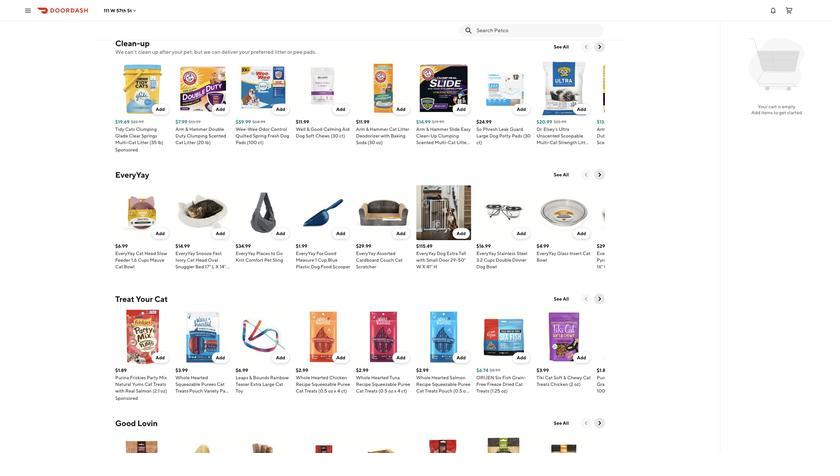 Task type: vqa. For each thing, say whether or not it's contained in the screenshot.


Task type: describe. For each thing, give the bounding box(es) containing it.
0 items, open order cart image
[[786, 6, 794, 14]]

$1.99
[[296, 244, 308, 249]]

add for arm & hammer cat litter deodorizer with baking soda (30 oz)
[[397, 107, 406, 112]]

$2.99 for $2.99 whole hearted salmon recipe squeezable puree cat treats pouch (0.5 oz x 4 ct)
[[417, 368, 429, 374]]

dog inside $59.99 $64.99 wee-wee odor control quilted spring fresh dog pads (100 ct)
[[281, 133, 289, 139]]

odor inside $59.99 $64.99 wee-wee odor control quilted spring fresh dog pads (100 ct)
[[259, 127, 270, 132]]

cat inside the $13.99 arm & hammer double duty odor control scented cat litter (29 lb)
[[616, 140, 624, 145]]

litter for $7.99 $13.59 arm & hammer double duty clumping scented cat litter (20 lb)
[[184, 140, 196, 145]]

1 vertical spatial up
[[152, 49, 158, 55]]

treat your cat link
[[115, 294, 168, 305]]

extra inside "$6.99 leaps & bounds rainbow teaser extra large cat toy"
[[250, 382, 262, 388]]

sling
[[273, 258, 283, 263]]

$19.69 $22.99 tidy cats clumping glade clear springs multi-cat litter (35 lb) sponsored
[[115, 119, 163, 153]]

leaps & bounds rainbow teaser extra large cat toy image
[[236, 310, 291, 365]]

treats inside '$3.99 whole hearted squeezable purees cat treats pouch variety pack (0.5 oz x 6 ct)'
[[176, 389, 188, 394]]

purina inside $1.89 purina friskies party mix natural yums cat treats with real salmon (2.1 oz) sponsored
[[115, 376, 129, 381]]

x inside '$2.99 whole hearted chicken recipe squeezable puree cat treats (0.5 oz x 4 ct)'
[[334, 389, 337, 394]]

head inside the $6.99 everyyay cat head slow feeder 1.6 cups mauve cat bowl
[[145, 251, 156, 257]]

rainbow
[[270, 376, 289, 381]]

$2.99 for $2.99 whole hearted tuna recipe squeezable puree cat treats (0.5 oz x 4 ct)
[[356, 368, 369, 374]]

add for everyyay stainless steel 3.2 cups double dinner dog bowl
[[517, 231, 526, 237]]

0 horizontal spatial 16"
[[597, 265, 603, 270]]

oz) inside purina friskies party mix lobster & mac 'n' cheese cat treats (6 oz)
[[312, 18, 319, 23]]

convertible
[[616, 258, 641, 263]]

whole hearted squeezable purees cat treats pouch variety pack (0.5 oz x 6 ct) image
[[176, 310, 230, 365]]

everyyay for $16.99 everyyay stainless steel 3.2 cups double dinner dog bowl
[[477, 251, 496, 257]]

for
[[317, 251, 324, 257]]

treat your cat
[[115, 295, 168, 304]]

hearted for squeezable
[[191, 376, 208, 381]]

knit
[[236, 258, 245, 263]]

oz) inside the $6.74 $8.99 orijen six fish grain- free freeze dried cat treats (1.25 oz)
[[502, 389, 508, 394]]

$3.99 whole hearted squeezable purees cat treats pouch variety pack (0.5 oz x 6 ct)
[[176, 368, 230, 401]]

2 vertical spatial food
[[597, 396, 608, 401]]

treats inside purina friskies party mix crunch california dreamin' cat treats (6 oz)
[[578, 18, 591, 23]]

& inside $11.99 well & good calming aid dog soft chews (30 ct)
[[307, 127, 310, 132]]

started
[[788, 110, 803, 115]]

crunch for cat
[[425, 5, 440, 10]]

everyyay for $29.99 everyyay assorted cardboard couch cat scratcher
[[356, 251, 376, 257]]

w inside '$115.49 everyyay dog extra tall with small door 29-50" w x 41" h'
[[417, 265, 422, 270]]

add for leaps & bounds rainbow teaser extra large cat toy
[[276, 356, 285, 361]]

(0.5 inside '$2.99 whole hearted chicken recipe squeezable puree cat treats (0.5 oz x 4 ct)'
[[319, 389, 327, 394]]

add for arm & hammer double duty clumping scented cat litter (20 lb)
[[216, 107, 225, 112]]

treat inside $1.89 purebites treat mixer grain-free cat food 100% wild tuna in water food trays (1.76 oz)
[[619, 376, 630, 381]]

(0.5 inside $2.99 whole hearted salmon recipe squeezable puree cat treats pouch (0.5 oz x 4 ct)
[[454, 389, 463, 394]]

add for tidy cats clumping glade clear springs multi-cat litter (35 lb)
[[156, 107, 165, 112]]

slide
[[450, 127, 460, 132]]

double inside $7.99 $13.59 arm & hammer double duty clumping scented cat litter (20 lb)
[[209, 127, 224, 132]]

(40
[[537, 147, 545, 152]]

$64.99
[[253, 119, 266, 124]]

litter inside the $14.99 $19.99 arm & hammer slide easy clean-up clumping scented multi-cat litter (19 lb)
[[457, 140, 469, 145]]

cat inside purina friskies party mix crunch beachside cat treats (2.1 oz)
[[427, 11, 434, 17]]

everyyay for $115.49 everyyay dog extra tall with small door 29-50" w x 41" h
[[417, 251, 436, 257]]

dog inside '$115.49 everyyay dog extra tall with small door 29-50" w x 41" h'
[[437, 251, 446, 257]]

lb) for (29
[[645, 140, 651, 145]]

is
[[778, 104, 782, 110]]

multi- inside $20.99 $22.99 dr. elsey's ultra unscented scoopable multi-cat strength litter (40 lb)
[[537, 140, 550, 145]]

well & good calming aid dog soft chews (30 ct) image
[[296, 61, 351, 116]]

100%
[[597, 389, 609, 394]]

see for everyyay
[[554, 172, 562, 178]]

treats inside '$2.99 whole hearted chicken recipe squeezable puree cat treats (0.5 oz x 4 ct)'
[[305, 389, 318, 394]]

2 horizontal spatial food
[[630, 382, 641, 388]]

111 w 57th st button
[[104, 8, 137, 13]]

(29
[[637, 140, 644, 145]]

mixer
[[631, 376, 643, 381]]

your cart is empty add items to get started
[[752, 104, 803, 115]]

scooper
[[333, 265, 351, 270]]

cheese
[[309, 11, 325, 17]]

lobster
[[314, 5, 330, 10]]

0 vertical spatial w
[[110, 8, 115, 13]]

with inside $1.89 purina friskies party mix natural yums cat treats with real salmon (2.1 oz) sponsored
[[115, 389, 125, 394]]

treats inside the $6.74 $8.99 orijen six fish grain- free freeze dried cat treats (1.25 oz)
[[477, 389, 490, 394]]

2 your from the left
[[239, 49, 250, 55]]

duty inside the $13.99 arm & hammer double duty odor control scented cat litter (29 lb)
[[597, 133, 608, 139]]

$11.99 well & good calming aid dog soft chews (30 ct)
[[296, 119, 350, 139]]

clumping inside $19.69 $22.99 tidy cats clumping glade clear springs multi-cat litter (35 lb) sponsored
[[136, 127, 157, 132]]

lb) inside the $14.99 $19.99 arm & hammer slide easy clean-up clumping scented multi-cat litter (19 lb)
[[424, 147, 429, 152]]

lb) for (40
[[546, 147, 551, 152]]

food inside $1.99 everyyay for good measure 1 cup blue plastic dog food scooper
[[321, 265, 332, 270]]

everyyay cat head slow feeder 1.6 cups mauve cat bowl image
[[115, 186, 170, 241]]

snooze
[[196, 251, 212, 257]]

notification bell image
[[770, 6, 778, 14]]

x inside $29.99 everyyay novelty pyramid convertible 16" x 16" cat bed
[[649, 258, 651, 263]]

(2
[[569, 382, 574, 388]]

salmon inside $1.89 purina friskies party mix natural yums cat treats with real salmon (2.1 oz) sponsored
[[136, 389, 152, 394]]

purina for purina friskies party mix crunch california dreamin' cat treats (6 oz)
[[569, 0, 583, 3]]

see for treat your cat
[[554, 297, 562, 302]]

(1.25
[[491, 389, 501, 394]]

(100
[[247, 140, 257, 145]]

sponsored inside $1.89 purina friskies party mix natural yums cat treats with real salmon (2.1 oz) sponsored
[[115, 396, 138, 402]]

hearted for chicken
[[311, 376, 329, 381]]

mix for mac
[[305, 5, 313, 10]]

add for everyyay dog extra tall with small door 29-50" w x 41" h
[[457, 231, 466, 237]]

everyyay for $1.99 everyyay for good measure 1 cup blue plastic dog food scooper
[[296, 251, 316, 257]]

mix inside $1.89 purina friskies party mix natural yums cat treats with real salmon (2.1 oz) sponsored
[[159, 376, 167, 381]]

1 all from the top
[[563, 44, 569, 50]]

wee-
[[236, 127, 248, 132]]

$14.99 $19.99 arm & hammer slide easy clean-up clumping scented multi-cat litter (19 lb)
[[417, 119, 471, 152]]

arm inside $7.99 $13.59 arm & hammer double duty clumping scented cat litter (20 lb)
[[176, 127, 185, 132]]

with inside $11.99 arm & hammer cat litter deodorizer with baking soda (30 oz)
[[381, 133, 390, 139]]

add for whole hearted squeezable purees cat treats pouch variety pack (0.5 oz x 6 ct)
[[216, 356, 225, 361]]

& inside purina friskies party mix lobster & mac 'n' cheese cat treats (6 oz)
[[331, 5, 334, 10]]

six
[[496, 376, 502, 381]]

purina for purina friskies party mix crunch beachside cat treats (2.1 oz)
[[404, 0, 417, 3]]

$13.99 arm & hammer double duty odor control scented cat litter (29 lb)
[[597, 119, 651, 145]]

add for wee-wee odor control quilted spring fresh dog pads (100 ct)
[[276, 107, 285, 112]]

x inside '$3.99 whole hearted squeezable purees cat treats pouch variety pack (0.5 oz x 6 ct)'
[[191, 396, 194, 401]]

comfort
[[246, 258, 264, 263]]

(2.1 inside $1.89 purina friskies party mix natural yums cat treats with real salmon (2.1 oz) sponsored
[[153, 389, 160, 394]]

6
[[195, 396, 197, 401]]

clean- inside the $14.99 $19.99 arm & hammer slide easy clean-up clumping scented multi-cat litter (19 lb)
[[417, 133, 431, 139]]

litter for $20.99 $22.99 dr. elsey's ultra unscented scoopable multi-cat strength litter (40 lb)
[[579, 140, 590, 145]]

phresh
[[483, 127, 498, 132]]

squeezable for whole hearted salmon recipe squeezable puree cat treats pouch (0.5 oz x 4 ct)
[[432, 382, 457, 388]]

cat inside $2.99 whole hearted salmon recipe squeezable puree cat treats pouch (0.5 oz x 4 ct)
[[417, 389, 424, 394]]

l
[[212, 265, 215, 270]]

next button of carousel image for good lovin
[[597, 421, 603, 427]]

0 horizontal spatial x
[[182, 271, 185, 277]]

everyyay glass insert cat bowl image
[[537, 186, 592, 241]]

1
[[315, 258, 317, 263]]

assorted
[[377, 251, 396, 257]]

add for everyyay cat head slow feeder 1.6 cups mauve cat bowl
[[156, 231, 165, 237]]

squeezable for whole hearted tuna recipe squeezable puree cat treats (0.5 oz x 4 ct)
[[372, 382, 397, 388]]

purees
[[201, 382, 216, 388]]

cat inside $2.99 whole hearted tuna recipe squeezable puree cat treats (0.5 oz x 4 ct)
[[356, 389, 364, 394]]

$6.99 leaps & bounds rainbow teaser extra large cat toy
[[236, 368, 289, 394]]

to inside the your cart is empty add items to get started
[[774, 110, 779, 115]]

x inside $2.99 whole hearted tuna recipe squeezable puree cat treats (0.5 oz x 4 ct)
[[395, 389, 397, 394]]

1 your from the left
[[172, 49, 183, 55]]

sponsored inside $19.69 $22.99 tidy cats clumping glade clear springs multi-cat litter (35 lb) sponsored
[[115, 147, 138, 153]]

add for purina friskies party mix natural yums cat treats with real salmon (2.1 oz)
[[156, 356, 165, 361]]

$6.99 everyyay cat head slow feeder 1.6 cups mauve cat bowl
[[115, 244, 167, 270]]

$11.99 for well
[[296, 119, 309, 125]]

ct) inside $2.99 whole hearted salmon recipe squeezable puree cat treats pouch (0.5 oz x 4 ct)
[[424, 396, 429, 401]]

puree for tuna
[[398, 382, 411, 388]]

$6.74 $8.99 orijen six fish grain- free freeze dried cat treats (1.25 oz)
[[477, 368, 526, 394]]

party inside $1.89 purina friskies party mix natural yums cat treats with real salmon (2.1 oz) sponsored
[[147, 376, 158, 381]]

hammer inside the $14.99 $19.99 arm & hammer slide easy clean-up clumping scented multi-cat litter (19 lb)
[[430, 127, 449, 132]]

control inside the $13.99 arm & hammer double duty odor control scented cat litter (29 lb)
[[621, 133, 637, 139]]

57th
[[116, 8, 126, 13]]

111 w 57th st
[[104, 8, 132, 13]]

mac
[[293, 11, 302, 17]]

w inside $14.99 everyyay snooze fest ivory cat head oval snuggler bed 17" l x 14" w x 2" h
[[176, 271, 181, 277]]

empty retail cart image
[[746, 33, 809, 96]]

good lovin' peanut butter no-rawhide twist dog chews (6.02 oz x 10 ct) image
[[477, 435, 532, 454]]

$11.99 for arm
[[356, 119, 370, 125]]

$20.99 $22.99 dr. elsey's ultra unscented scoopable multi-cat strength litter (40 lb)
[[537, 119, 590, 152]]

steel
[[517, 251, 528, 257]]

$24.99
[[477, 119, 492, 125]]

we
[[204, 49, 211, 55]]

soft inside the $3.99 tiki cat soft & chewy cat treats chicken (2 oz)
[[554, 376, 563, 381]]

cat inside $29.99 everyyay assorted cardboard couch cat scratcher
[[395, 258, 403, 263]]

good inside good lovin link
[[115, 419, 136, 429]]

freeze
[[487, 382, 502, 388]]

dr. elsey's ultra unscented scoopable multi-cat strength litter (40 lb) image
[[537, 61, 592, 116]]

$4.99
[[537, 244, 550, 249]]

with inside '$115.49 everyyay dog extra tall with small door 29-50" w x 41" h'
[[417, 258, 426, 263]]

places
[[256, 251, 270, 257]]

water
[[637, 389, 651, 394]]

beachside
[[404, 11, 426, 17]]

$6.99 for $6.99 leaps & bounds rainbow teaser extra large cat toy
[[236, 368, 248, 374]]

1 next button of carousel image from the top
[[597, 44, 603, 50]]

yums
[[132, 382, 144, 388]]

lovin
[[138, 419, 158, 429]]

oz) inside purina friskies party mix crunch beachside cat treats (2.1 oz)
[[425, 18, 432, 23]]

clean
[[138, 49, 151, 55]]

hammer inside $7.99 $13.59 arm & hammer double duty clumping scented cat litter (20 lb)
[[189, 127, 208, 132]]

$29.99 for $29.99 everyyay novelty pyramid convertible 16" x 16" cat bed
[[597, 244, 613, 249]]

dried
[[503, 382, 515, 388]]

see all link for treat your cat
[[550, 294, 573, 305]]

treats inside purina friskies party mix crunch beachside cat treats (2.1 oz)
[[404, 18, 416, 23]]

free inside $1.89 purebites treat mixer grain-free cat food 100% wild tuna in water food trays (1.76 oz)
[[611, 382, 621, 388]]

whole hearted chicken recipe squeezable puree cat treats (0.5 oz x 4 ct) image
[[296, 310, 351, 365]]

tiki cat soft & chewy cat treats chicken (2 oz) image
[[537, 310, 592, 365]]

hammer inside $11.99 arm & hammer cat litter deodorizer with baking soda (30 oz)
[[370, 127, 388, 132]]

$2.99 whole hearted chicken recipe squeezable puree cat treats (0.5 oz x 4 ct)
[[296, 368, 350, 394]]

add for well & good calming aid dog soft chews (30 ct)
[[336, 107, 346, 112]]

cups inside the $6.99 everyyay cat head slow feeder 1.6 cups mauve cat bowl
[[138, 258, 149, 263]]

pouch inside '$3.99 whole hearted squeezable purees cat treats pouch variety pack (0.5 oz x 6 ct)'
[[189, 389, 203, 394]]

grain- inside $1.89 purebites treat mixer grain-free cat food 100% wild tuna in water food trays (1.76 oz)
[[597, 382, 611, 388]]

oz) inside the $3.99 tiki cat soft & chewy cat treats chicken (2 oz)
[[575, 382, 581, 388]]

good lovin' traditional beef bully rings dog chews (3 ct) image
[[417, 435, 471, 454]]

fest
[[213, 251, 222, 257]]

leaps
[[236, 376, 248, 381]]

& inside $11.99 arm & hammer cat litter deodorizer with baking soda (30 oz)
[[366, 127, 369, 132]]

party for purina friskies party mix lobster & mac 'n' cheese cat treats (6 oz)
[[293, 5, 304, 10]]

$1.89 for $1.89 purebites treat mixer grain-free cat food 100% wild tuna in water food trays (1.76 oz)
[[597, 368, 609, 374]]

add for whole hearted tuna recipe squeezable puree cat treats (0.5 oz x 4 ct)
[[397, 356, 406, 361]]

$6.74
[[477, 368, 489, 374]]

$1.89 for $1.89 purina friskies party mix natural yums cat treats with real salmon (2.1 oz) sponsored
[[115, 368, 127, 374]]

preferred
[[251, 49, 274, 55]]

litter
[[275, 49, 286, 55]]

arm & hammer double duty clumping scented cat litter (20 lb) image
[[176, 61, 230, 116]]

friskies for &
[[308, 0, 324, 3]]

to inside $34.99 everyyay places to go knit comfort pet sling
[[271, 251, 276, 257]]

scented for duty
[[597, 140, 615, 145]]

add for everyyay for good measure 1 cup blue plastic dog food scooper
[[336, 231, 346, 237]]

$115.49
[[417, 244, 433, 249]]

purina for purina friskies party mix lobster & mac 'n' cheese cat treats (6 oz)
[[293, 0, 307, 3]]

multi- inside the $14.99 $19.99 arm & hammer slide easy clean-up clumping scented multi-cat litter (19 lb)
[[435, 140, 448, 145]]

1 see all from the top
[[554, 44, 569, 50]]

strength
[[559, 140, 578, 145]]

treat inside 'link'
[[115, 295, 134, 304]]

wild
[[610, 389, 620, 394]]

good lovin' chicken rolls large dog chews (5 ct) image
[[537, 435, 592, 454]]

extra inside '$115.49 everyyay dog extra tall with small door 29-50" w x 41" h'
[[447, 251, 458, 257]]

pouch inside $2.99 whole hearted salmon recipe squeezable puree cat treats pouch (0.5 oz x 4 ct)
[[439, 389, 453, 394]]

friskies for beachside
[[418, 0, 434, 3]]

4 for $2.99 whole hearted tuna recipe squeezable puree cat treats (0.5 oz x 4 ct)
[[398, 389, 401, 394]]

clumping inside the $14.99 $19.99 arm & hammer slide easy clean-up clumping scented multi-cat litter (19 lb)
[[438, 133, 459, 139]]

arm inside the $14.99 $19.99 arm & hammer slide easy clean-up clumping scented multi-cat litter (19 lb)
[[417, 127, 426, 132]]

$14.99 everyyay snooze fest ivory cat head oval snuggler bed 17" l x 14" w x 2" h
[[176, 244, 226, 277]]

see all for good lovin
[[554, 421, 569, 427]]

oz inside '$2.99 whole hearted chicken recipe squeezable puree cat treats (0.5 oz x 4 ct)'
[[328, 389, 333, 394]]

everyyay for $34.99 everyyay places to go knit comfort pet sling
[[236, 251, 255, 257]]

0 vertical spatial up
[[140, 39, 150, 48]]

everyyay places to go knit comfort pet sling image
[[236, 186, 291, 241]]

everyyay for $29.99 everyyay novelty pyramid convertible 16" x 16" cat bed
[[597, 251, 617, 257]]

oz inside $2.99 whole hearted salmon recipe squeezable puree cat treats pouch (0.5 oz x 4 ct)
[[463, 389, 468, 394]]

control inside $59.99 $64.99 wee-wee odor control quilted spring fresh dog pads (100 ct)
[[271, 127, 287, 132]]

oz inside '$3.99 whole hearted squeezable purees cat treats pouch variety pack (0.5 oz x 6 ct)'
[[185, 396, 190, 401]]

dog inside $1.99 everyyay for good measure 1 cup blue plastic dog food scooper
[[311, 265, 320, 270]]

pet,
[[184, 49, 193, 55]]

party for purina friskies party mix crunch beachside cat treats (2.1 oz)
[[404, 5, 415, 10]]

& inside $7.99 $13.59 arm & hammer double duty clumping scented cat litter (20 lb)
[[186, 127, 189, 132]]

1 horizontal spatial x
[[216, 265, 219, 270]]

$115.49 everyyay dog extra tall with small door 29-50" w x 41" h
[[417, 244, 466, 270]]

litter for $19.69 $22.99 tidy cats clumping glade clear springs multi-cat litter (35 lb) sponsored
[[137, 140, 149, 145]]

scented inside the $14.99 $19.99 arm & hammer slide easy clean-up clumping scented multi-cat litter (19 lb)
[[417, 140, 434, 145]]

$29.99 for $29.99 everyyay assorted cardboard couch cat scratcher
[[356, 244, 372, 249]]

st
[[127, 8, 132, 13]]

cardboard
[[356, 258, 379, 263]]

tuna inside $2.99 whole hearted tuna recipe squeezable puree cat treats (0.5 oz x 4 ct)
[[390, 376, 400, 381]]

all for everyyay
[[563, 172, 569, 178]]

snuggler
[[176, 265, 195, 270]]

trays
[[609, 396, 620, 401]]

treats inside $1.89 purina friskies party mix natural yums cat treats with real salmon (2.1 oz) sponsored
[[153, 382, 166, 388]]

& inside the $13.99 arm & hammer double duty odor control scented cat litter (29 lb)
[[607, 127, 610, 132]]

recipe for whole hearted tuna recipe squeezable puree cat treats (0.5 oz x 4 ct)
[[356, 382, 371, 388]]

recipe for whole hearted salmon recipe squeezable puree cat treats pouch (0.5 oz x 4 ct)
[[417, 382, 431, 388]]

$16.99
[[477, 244, 491, 249]]

$3.99 tiki cat soft & chewy cat treats chicken (2 oz)
[[537, 368, 591, 388]]

lb) for (20
[[205, 140, 211, 145]]

cat inside the $6.74 $8.99 orijen six fish grain- free freeze dried cat treats (1.25 oz)
[[516, 382, 523, 388]]

everyyay snooze fest ivory cat head oval snuggler bed 17" l x 14" w x 2" h image
[[176, 186, 230, 241]]

bowl inside the $6.99 everyyay cat head slow feeder 1.6 cups mauve cat bowl
[[124, 265, 135, 270]]

large inside the $24.99 so phresh leak guard large dog potty pads (30 ct)
[[477, 133, 489, 139]]

fresh
[[268, 133, 280, 139]]

in
[[633, 389, 636, 394]]

purina friskies party mix natural yums cat treats with real salmon (2.1 oz) image
[[115, 310, 170, 365]]

good lovin link
[[115, 419, 158, 429]]

whole for whole hearted chicken recipe squeezable puree cat treats (0.5 oz x 4 ct)
[[296, 376, 310, 381]]

your inside 'link'
[[136, 295, 153, 304]]



Task type: locate. For each thing, give the bounding box(es) containing it.
1 horizontal spatial food
[[597, 396, 608, 401]]

0 horizontal spatial large
[[263, 382, 275, 388]]

0 horizontal spatial with
[[115, 389, 125, 394]]

multi- down glade
[[115, 140, 129, 145]]

hammer inside the $13.99 arm & hammer double duty odor control scented cat litter (29 lb)
[[611, 127, 629, 132]]

1 horizontal spatial up
[[152, 49, 158, 55]]

see all
[[554, 44, 569, 50], [554, 172, 569, 178], [554, 297, 569, 302], [554, 421, 569, 427]]

hearted
[[191, 376, 208, 381], [311, 376, 329, 381], [372, 376, 389, 381], [432, 376, 449, 381]]

hammer down $13.99
[[611, 127, 629, 132]]

3 see all link from the top
[[550, 294, 573, 305]]

see for good lovin
[[554, 421, 562, 427]]

$3.99
[[176, 368, 188, 374], [537, 368, 549, 374]]

previous button of carousel image
[[583, 172, 590, 178], [583, 296, 590, 303]]

14"
[[220, 265, 226, 270]]

3 puree from the left
[[458, 382, 471, 388]]

previous button of carousel image for fourth see all link from the bottom of the page
[[583, 44, 590, 50]]

1 (6 from the left
[[307, 18, 311, 23]]

41"
[[427, 265, 433, 270]]

everyyay for $14.99 everyyay snooze fest ivory cat head oval snuggler bed 17" l x 14" w x 2" h
[[176, 251, 195, 257]]

with left small
[[417, 258, 426, 263]]

litter inside $7.99 $13.59 arm & hammer double duty clumping scented cat litter (20 lb)
[[184, 140, 196, 145]]

1 horizontal spatial bed
[[613, 265, 622, 270]]

1 horizontal spatial double
[[496, 258, 512, 263]]

0 horizontal spatial (30
[[331, 133, 339, 139]]

scented left the quilted
[[209, 133, 226, 139]]

hearted for tuna
[[372, 376, 389, 381]]

whole for whole hearted salmon recipe squeezable puree cat treats pouch (0.5 oz x 4 ct)
[[417, 376, 431, 381]]

everyyay for $6.99 everyyay cat head slow feeder 1.6 cups mauve cat bowl
[[115, 251, 135, 257]]

add for whole hearted chicken recipe squeezable puree cat treats (0.5 oz x 4 ct)
[[336, 356, 346, 361]]

4 for $2.99 whole hearted chicken recipe squeezable puree cat treats (0.5 oz x 4 ct)
[[338, 389, 340, 394]]

2 recipe from the left
[[356, 382, 371, 388]]

1 horizontal spatial grain-
[[597, 382, 611, 388]]

hearted for salmon
[[432, 376, 449, 381]]

everyyay inside $29.99 everyyay novelty pyramid convertible 16" x 16" cat bed
[[597, 251, 617, 257]]

1 vertical spatial sponsored
[[115, 396, 138, 402]]

food down 100%
[[597, 396, 608, 401]]

to left get
[[774, 110, 779, 115]]

1 puree from the left
[[338, 382, 350, 388]]

$20.99
[[537, 119, 553, 125]]

1 horizontal spatial h
[[434, 265, 438, 270]]

good lovin
[[115, 419, 158, 429]]

tuna inside $1.89 purebites treat mixer grain-free cat food 100% wild tuna in water food trays (1.76 oz)
[[621, 389, 632, 394]]

x left 2"
[[182, 271, 185, 277]]

$19.69
[[115, 119, 130, 125]]

0 horizontal spatial bowl
[[124, 265, 135, 270]]

1 horizontal spatial duty
[[597, 133, 608, 139]]

2 previous button of carousel image from the top
[[583, 421, 590, 427]]

$3.99 for whole
[[176, 368, 188, 374]]

1 squeezable from the left
[[176, 382, 200, 388]]

cat inside $1.89 purebites treat mixer grain-free cat food 100% wild tuna in water food trays (1.76 oz)
[[622, 382, 629, 388]]

good up chews
[[311, 127, 323, 132]]

0 horizontal spatial double
[[209, 127, 224, 132]]

tidy
[[115, 127, 124, 132]]

mix inside purina friskies party mix crunch california dreamin' cat treats (6 oz)
[[582, 5, 589, 10]]

1 horizontal spatial with
[[381, 133, 390, 139]]

3 next button of carousel image from the top
[[597, 296, 603, 303]]

purina friskies party mix lobster & mac 'n' cheese cat treats (6 oz)
[[293, 0, 334, 23]]

$22.99 inside $20.99 $22.99 dr. elsey's ultra unscented scoopable multi-cat strength litter (40 lb)
[[554, 119, 567, 124]]

0 vertical spatial salmon
[[450, 376, 466, 381]]

2 bed from the left
[[613, 265, 622, 270]]

treat
[[115, 295, 134, 304], [619, 376, 630, 381]]

deliver
[[222, 49, 238, 55]]

$2.99 whole hearted salmon recipe squeezable puree cat treats pouch (0.5 oz x 4 ct)
[[417, 368, 471, 401]]

crunch
[[425, 5, 440, 10], [590, 5, 606, 10]]

0 horizontal spatial clumping
[[136, 127, 157, 132]]

hammer
[[189, 127, 208, 132], [370, 127, 388, 132], [430, 127, 449, 132], [611, 127, 629, 132]]

$6.99 for $6.99 everyyay cat head slow feeder 1.6 cups mauve cat bowl
[[115, 244, 128, 249]]

arm up (19
[[417, 127, 426, 132]]

dog down 3.2
[[477, 265, 486, 270]]

clean- inside clean-up we can't clean up after your pet, but we can deliver your preferred litter or pee pads.
[[115, 39, 140, 48]]

lb) right (19
[[424, 147, 429, 152]]

squeezable for whole hearted chicken recipe squeezable puree cat treats (0.5 oz x 4 ct)
[[312, 382, 337, 388]]

food down cup
[[321, 265, 332, 270]]

x inside $2.99 whole hearted salmon recipe squeezable puree cat treats pouch (0.5 oz x 4 ct)
[[417, 396, 419, 401]]

2"
[[186, 271, 190, 277]]

add button
[[152, 104, 169, 115], [152, 104, 169, 115], [212, 104, 229, 115], [212, 104, 229, 115], [272, 104, 289, 115], [272, 104, 289, 115], [332, 104, 350, 115], [332, 104, 350, 115], [393, 104, 410, 115], [393, 104, 410, 115], [453, 104, 470, 115], [453, 104, 470, 115], [513, 104, 530, 115], [513, 104, 530, 115], [573, 104, 591, 115], [573, 104, 591, 115], [152, 229, 169, 239], [152, 229, 169, 239], [212, 229, 229, 239], [212, 229, 229, 239], [272, 229, 289, 239], [272, 229, 289, 239], [332, 229, 350, 239], [332, 229, 350, 239], [393, 229, 410, 239], [393, 229, 410, 239], [453, 229, 470, 239], [453, 229, 470, 239], [513, 229, 530, 239], [513, 229, 530, 239], [573, 229, 591, 239], [573, 229, 591, 239], [152, 353, 169, 364], [152, 353, 169, 364], [212, 353, 229, 364], [212, 353, 229, 364], [272, 353, 289, 364], [272, 353, 289, 364], [332, 353, 350, 364], [332, 353, 350, 364], [393, 353, 410, 364], [393, 353, 410, 364], [453, 353, 470, 364], [453, 353, 470, 364], [513, 353, 530, 364], [513, 353, 530, 364], [573, 353, 591, 364], [573, 353, 591, 364]]

puree inside $2.99 whole hearted tuna recipe squeezable puree cat treats (0.5 oz x 4 ct)
[[398, 382, 411, 388]]

friskies inside purina friskies party mix crunch california dreamin' cat treats (6 oz)
[[584, 0, 600, 3]]

plastic
[[296, 265, 310, 270]]

bed
[[196, 265, 204, 270], [613, 265, 622, 270]]

good lovin' beef highly digestible rawhide munchies dog chews (40 ct) image
[[115, 435, 170, 454]]

(30 for pads
[[524, 133, 531, 139]]

squeezable inside '$2.99 whole hearted chicken recipe squeezable puree cat treats (0.5 oz x 4 ct)'
[[312, 382, 337, 388]]

all for good lovin
[[563, 421, 569, 427]]

toy
[[236, 389, 243, 394]]

$14.99 for $14.99 everyyay snooze fest ivory cat head oval snuggler bed 17" l x 14" w x 2" h
[[176, 244, 190, 249]]

1 horizontal spatial tuna
[[621, 389, 632, 394]]

grain-
[[513, 376, 526, 381], [597, 382, 611, 388]]

head up mauve
[[145, 251, 156, 257]]

1 crunch from the left
[[425, 5, 440, 10]]

everyyay inside $14.99 everyyay snooze fest ivory cat head oval snuggler bed 17" l x 14" w x 2" h
[[176, 251, 195, 257]]

0 vertical spatial food
[[321, 265, 332, 270]]

we
[[115, 49, 124, 55]]

double left wee-
[[209, 127, 224, 132]]

dog inside $16.99 everyyay stainless steel 3.2 cups double dinner dog bowl
[[477, 265, 486, 270]]

$29.99 up pyramid
[[597, 244, 613, 249]]

puree for salmon
[[458, 382, 471, 388]]

add for everyyay snooze fest ivory cat head oval snuggler bed 17" l x 14" w x 2" h
[[216, 231, 225, 237]]

1 horizontal spatial scented
[[417, 140, 434, 145]]

multi- inside $19.69 $22.99 tidy cats clumping glade clear springs multi-cat litter (35 lb) sponsored
[[115, 140, 129, 145]]

1 horizontal spatial $22.99
[[554, 119, 567, 124]]

see all link for everyyay
[[550, 170, 573, 180]]

2 $11.99 from the left
[[356, 119, 370, 125]]

cat inside the $14.99 $19.99 arm & hammer slide easy clean-up clumping scented multi-cat litter (19 lb)
[[448, 140, 456, 145]]

1 vertical spatial previous button of carousel image
[[583, 421, 590, 427]]

pack
[[220, 389, 230, 394]]

1 whole from the left
[[176, 376, 190, 381]]

$2.99 for $2.99 whole hearted chicken recipe squeezable puree cat treats (0.5 oz x 4 ct)
[[296, 368, 308, 374]]

friskies up dreamin'
[[584, 0, 600, 3]]

so phresh leak guard large dog potty pads (30 ct) image
[[477, 61, 532, 116]]

cart
[[769, 104, 778, 110]]

aid
[[342, 127, 350, 132]]

$2.99 inside $2.99 whole hearted tuna recipe squeezable puree cat treats (0.5 oz x 4 ct)
[[356, 368, 369, 374]]

free up the wild
[[611, 382, 621, 388]]

clumping inside $7.99 $13.59 arm & hammer double duty clumping scented cat litter (20 lb)
[[187, 133, 208, 139]]

whole inside $2.99 whole hearted salmon recipe squeezable puree cat treats pouch (0.5 oz x 4 ct)
[[417, 376, 431, 381]]

0 vertical spatial extra
[[447, 251, 458, 257]]

2 horizontal spatial double
[[630, 127, 646, 132]]

cat inside $19.69 $22.99 tidy cats clumping glade clear springs multi-cat litter (35 lb) sponsored
[[129, 140, 136, 145]]

lb) for (35
[[158, 140, 163, 145]]

novelty
[[618, 251, 635, 257]]

2 horizontal spatial 4
[[420, 396, 423, 401]]

scented inside the $13.99 arm & hammer double duty odor control scented cat litter (29 lb)
[[597, 140, 615, 145]]

bowl
[[537, 258, 548, 263], [124, 265, 135, 270], [487, 265, 497, 270]]

1 duty from the left
[[176, 133, 186, 139]]

wee
[[248, 127, 258, 132]]

dog down phresh on the right of the page
[[490, 133, 499, 139]]

0 vertical spatial grain-
[[513, 376, 526, 381]]

pads down the quilted
[[236, 140, 246, 145]]

salmon down yums
[[136, 389, 152, 394]]

& down $13.99
[[607, 127, 610, 132]]

whole
[[176, 376, 190, 381], [296, 376, 310, 381], [356, 376, 371, 381], [417, 376, 431, 381]]

baking
[[391, 133, 406, 139]]

friskies for california
[[584, 0, 600, 3]]

good for blue
[[325, 251, 337, 257]]

2 horizontal spatial multi-
[[537, 140, 550, 145]]

cat inside 'link'
[[154, 295, 168, 304]]

your left the pet,
[[172, 49, 183, 55]]

2 cups from the left
[[484, 258, 495, 263]]

0 vertical spatial (2.1
[[417, 18, 424, 23]]

1 see from the top
[[554, 44, 562, 50]]

2 $2.99 from the left
[[356, 368, 369, 374]]

cat inside purina friskies party mix lobster & mac 'n' cheese cat treats (6 oz)
[[326, 11, 334, 17]]

$2.99 inside $2.99 whole hearted salmon recipe squeezable puree cat treats pouch (0.5 oz x 4 ct)
[[417, 368, 429, 374]]

2 arm from the left
[[356, 127, 365, 132]]

cat inside $7.99 $13.59 arm & hammer double duty clumping scented cat litter (20 lb)
[[176, 140, 183, 145]]

dog up the door
[[437, 251, 446, 257]]

1 vertical spatial control
[[621, 133, 637, 139]]

all
[[563, 44, 569, 50], [563, 172, 569, 178], [563, 297, 569, 302], [563, 421, 569, 427]]

bowl down 1.6
[[124, 265, 135, 270]]

1 pouch from the left
[[189, 389, 203, 394]]

0 horizontal spatial odor
[[259, 127, 270, 132]]

1 horizontal spatial w
[[176, 271, 181, 277]]

glass
[[558, 251, 569, 257]]

ct) inside $59.99 $64.99 wee-wee odor control quilted spring fresh dog pads (100 ct)
[[258, 140, 264, 145]]

scented up (19
[[417, 140, 434, 145]]

0 horizontal spatial scented
[[209, 133, 226, 139]]

treats inside the $3.99 tiki cat soft & chewy cat treats chicken (2 oz)
[[537, 382, 550, 388]]

oz) inside $1.89 purina friskies party mix natural yums cat treats with real salmon (2.1 oz) sponsored
[[161, 389, 167, 394]]

clean- up (19
[[417, 133, 431, 139]]

add for tiki cat soft & chewy cat treats chicken (2 oz)
[[577, 356, 587, 361]]

up
[[140, 39, 150, 48], [152, 49, 158, 55]]

& inside the $3.99 tiki cat soft & chewy cat treats chicken (2 oz)
[[564, 376, 567, 381]]

1 vertical spatial w
[[417, 265, 422, 270]]

add for everyyay glass insert cat bowl
[[577, 231, 587, 237]]

everyyay assorted cardboard couch cat scratcher image
[[356, 186, 411, 241]]

(6 down 'n'
[[307, 18, 311, 23]]

1 $3.99 from the left
[[176, 368, 188, 374]]

stainless
[[497, 251, 516, 257]]

3 squeezable from the left
[[372, 382, 397, 388]]

1 hammer from the left
[[189, 127, 208, 132]]

1 horizontal spatial your
[[759, 104, 768, 110]]

pads inside the $24.99 so phresh leak guard large dog potty pads (30 ct)
[[512, 133, 523, 139]]

free inside the $6.74 $8.99 orijen six fish grain- free freeze dried cat treats (1.25 oz)
[[477, 382, 486, 388]]

double up (29
[[630, 127, 646, 132]]

0 horizontal spatial grain-
[[513, 376, 526, 381]]

2 $29.99 from the left
[[597, 244, 613, 249]]

0 horizontal spatial (6
[[307, 18, 311, 23]]

arm inside $11.99 arm & hammer cat litter deodorizer with baking soda (30 oz)
[[356, 127, 365, 132]]

$11.99 arm & hammer cat litter deodorizer with baking soda (30 oz)
[[356, 119, 410, 145]]

1 vertical spatial clean-
[[417, 133, 431, 139]]

go
[[277, 251, 283, 257]]

2 horizontal spatial bowl
[[537, 258, 548, 263]]

cat inside purina friskies party mix crunch california dreamin' cat treats (6 oz)
[[569, 18, 577, 23]]

h
[[434, 265, 438, 270], [191, 271, 195, 277]]

1 vertical spatial 16"
[[597, 265, 603, 270]]

all for treat your cat
[[563, 297, 569, 302]]

h right 41"
[[434, 265, 438, 270]]

2 puree from the left
[[398, 382, 411, 388]]

0 vertical spatial treat
[[115, 295, 134, 304]]

extra
[[447, 251, 458, 257], [250, 382, 262, 388]]

party inside purina friskies party mix crunch california dreamin' cat treats (6 oz)
[[569, 5, 581, 10]]

3 hammer from the left
[[430, 127, 449, 132]]

1 $29.99 from the left
[[356, 244, 372, 249]]

bowl down $4.99
[[537, 258, 548, 263]]

can't
[[125, 49, 137, 55]]

hearted inside '$3.99 whole hearted squeezable purees cat treats pouch variety pack (0.5 oz x 6 ct)'
[[191, 376, 208, 381]]

open menu image
[[24, 6, 32, 14]]

whole inside '$3.99 whole hearted squeezable purees cat treats pouch variety pack (0.5 oz x 6 ct)'
[[176, 376, 190, 381]]

(2.1 down beachside
[[417, 18, 424, 23]]

$1.89 inside $1.89 purina friskies party mix natural yums cat treats with real salmon (2.1 oz) sponsored
[[115, 368, 127, 374]]

litter down 'springs' in the left of the page
[[137, 140, 149, 145]]

2 see all link from the top
[[550, 170, 573, 180]]

& left chewy
[[564, 376, 567, 381]]

0 vertical spatial clean-
[[115, 39, 140, 48]]

lb) right (35
[[158, 140, 163, 145]]

sponsored down real
[[115, 396, 138, 402]]

crunch for dreamin'
[[590, 5, 606, 10]]

friskies up beachside
[[418, 0, 434, 3]]

previous button of carousel image for everyyay
[[583, 172, 590, 178]]

1 horizontal spatial 16"
[[642, 258, 648, 263]]

add for everyyay places to go knit comfort pet sling
[[276, 231, 285, 237]]

up left after
[[152, 49, 158, 55]]

previous button of carousel image for treat your cat
[[583, 296, 590, 303]]

1 $11.99 from the left
[[296, 119, 309, 125]]

0 vertical spatial h
[[434, 265, 438, 270]]

$59.99
[[236, 119, 251, 125]]

tidy cats clumping glade clear springs multi-cat litter (35 lb) image
[[115, 61, 170, 116]]

h inside $14.99 everyyay snooze fest ivory cat head oval snuggler bed 17" l x 14" w x 2" h
[[191, 271, 195, 277]]

clean- up can't
[[115, 39, 140, 48]]

soft inside $11.99 well & good calming aid dog soft chews (30 ct)
[[306, 133, 315, 139]]

everyyay stainless steel 3.2 cups double dinner dog bowl image
[[477, 186, 532, 241]]

whole for whole hearted squeezable purees cat treats pouch variety pack (0.5 oz x 6 ct)
[[176, 376, 190, 381]]

(30 down calming
[[331, 133, 339, 139]]

$14.99 for $14.99 $19.99 arm & hammer slide easy clean-up clumping scented multi-cat litter (19 lb)
[[417, 119, 431, 125]]

1 vertical spatial to
[[271, 251, 276, 257]]

pads down guard
[[512, 133, 523, 139]]

0 horizontal spatial $6.99
[[115, 244, 128, 249]]

previous button of carousel image for see all link associated with good lovin
[[583, 421, 590, 427]]

large inside "$6.99 leaps & bounds rainbow teaser extra large cat toy"
[[263, 382, 275, 388]]

springs
[[142, 133, 157, 139]]

1 horizontal spatial bowl
[[487, 265, 497, 270]]

arm & hammer cat litter deodorizer with baking soda (30 oz) image
[[356, 61, 411, 116]]

3 recipe from the left
[[417, 382, 431, 388]]

1 horizontal spatial soft
[[554, 376, 563, 381]]

1.6
[[131, 258, 137, 263]]

scented down $13.99
[[597, 140, 615, 145]]

2 hearted from the left
[[311, 376, 329, 381]]

$13.59
[[189, 119, 201, 124]]

puree inside '$2.99 whole hearted chicken recipe squeezable puree cat treats (0.5 oz x 4 ct)'
[[338, 382, 350, 388]]

1 $2.99 from the left
[[296, 368, 308, 374]]

1 horizontal spatial (30
[[368, 140, 376, 145]]

mix for cat
[[416, 5, 424, 10]]

everyyay dog extra tall with small door 29-50" w x 41" h image
[[417, 186, 471, 241]]

x right l
[[216, 265, 219, 270]]

(6 down dreamin'
[[592, 18, 596, 23]]

1 horizontal spatial head
[[196, 258, 207, 263]]

2 all from the top
[[563, 172, 569, 178]]

litter up baking
[[398, 127, 410, 132]]

double down stainless
[[496, 258, 512, 263]]

(0.5 inside '$3.99 whole hearted squeezable purees cat treats pouch variety pack (0.5 oz x 6 ct)'
[[176, 396, 184, 401]]

x left 41"
[[423, 265, 426, 270]]

1 horizontal spatial multi-
[[435, 140, 448, 145]]

clumping down slide
[[438, 133, 459, 139]]

scented for double
[[209, 133, 226, 139]]

4 hearted from the left
[[432, 376, 449, 381]]

deodorizer
[[356, 133, 380, 139]]

salmon left orijen
[[450, 376, 466, 381]]

friskies up lobster
[[308, 0, 324, 3]]

2 see all from the top
[[554, 172, 569, 178]]

$22.99 for ultra
[[554, 119, 567, 124]]

cat inside "$6.99 leaps & bounds rainbow teaser extra large cat toy"
[[276, 382, 283, 388]]

0 vertical spatial previous button of carousel image
[[583, 44, 590, 50]]

duty inside $7.99 $13.59 arm & hammer double duty clumping scented cat litter (20 lb)
[[176, 133, 186, 139]]

control
[[271, 127, 287, 132], [621, 133, 637, 139]]

0 horizontal spatial $29.99
[[356, 244, 372, 249]]

$1.89
[[115, 368, 127, 374], [597, 368, 609, 374]]

with down natural
[[115, 389, 125, 394]]

everyyay inside $29.99 everyyay assorted cardboard couch cat scratcher
[[356, 251, 376, 257]]

squeezable inside $2.99 whole hearted salmon recipe squeezable puree cat treats pouch (0.5 oz x 4 ct)
[[432, 382, 457, 388]]

$1.89 up natural
[[115, 368, 127, 374]]

good lovin' dehydrated beef trachea dog chew (3 ct) image
[[236, 435, 291, 454]]

chews
[[316, 133, 330, 139]]

add for everyyay assorted cardboard couch cat scratcher
[[397, 231, 406, 237]]

1 horizontal spatial extra
[[447, 251, 458, 257]]

$3.99 inside '$3.99 whole hearted squeezable purees cat treats pouch variety pack (0.5 oz x 6 ct)'
[[176, 368, 188, 374]]

& down $7.99
[[186, 127, 189, 132]]

arm up deodorizer
[[356, 127, 365, 132]]

4 see from the top
[[554, 421, 562, 427]]

see all for everyyay
[[554, 172, 569, 178]]

treats inside $2.99 whole hearted salmon recipe squeezable puree cat treats pouch (0.5 oz x 4 ct)
[[425, 389, 438, 394]]

(30 for chews
[[331, 133, 339, 139]]

1 horizontal spatial $29.99
[[597, 244, 613, 249]]

1 horizontal spatial $1.89
[[597, 368, 609, 374]]

0 horizontal spatial up
[[140, 39, 150, 48]]

0 horizontal spatial multi-
[[115, 140, 129, 145]]

next button of carousel image for treat your cat
[[597, 296, 603, 303]]

1 vertical spatial good
[[325, 251, 337, 257]]

soda
[[356, 140, 367, 145]]

1 previous button of carousel image from the top
[[583, 44, 590, 50]]

everyyay link
[[115, 170, 149, 180]]

4 hammer from the left
[[611, 127, 629, 132]]

food down mixer
[[630, 382, 641, 388]]

bowl down $16.99
[[487, 265, 497, 270]]

lb) right (29
[[645, 140, 651, 145]]

3 see from the top
[[554, 297, 562, 302]]

4 whole from the left
[[417, 376, 431, 381]]

grain- up 100%
[[597, 382, 611, 388]]

bed for snuggler
[[196, 265, 204, 270]]

cat inside '$2.99 whole hearted chicken recipe squeezable puree cat treats (0.5 oz x 4 ct)'
[[296, 389, 304, 394]]

2 $1.89 from the left
[[597, 368, 609, 374]]

3 all from the top
[[563, 297, 569, 302]]

$22.99 for clumping
[[131, 119, 144, 124]]

whole hearted tuna recipe squeezable puree cat treats (0.5 oz x 4 ct) image
[[356, 310, 411, 365]]

0 vertical spatial $6.99
[[115, 244, 128, 249]]

scoopable
[[561, 133, 584, 139]]

head down 'snooze' at the left of the page
[[196, 258, 207, 263]]

2 next button of carousel image from the top
[[597, 172, 603, 178]]

tall
[[459, 251, 466, 257]]

items
[[762, 110, 773, 115]]

$2.99
[[296, 368, 308, 374], [356, 368, 369, 374], [417, 368, 429, 374]]

0 horizontal spatial bed
[[196, 265, 204, 270]]

recipe for whole hearted chicken recipe squeezable puree cat treats (0.5 oz x 4 ct)
[[296, 382, 311, 388]]

cups right 1.6
[[138, 258, 149, 263]]

purina
[[293, 0, 307, 3], [404, 0, 417, 3], [569, 0, 583, 3], [115, 376, 129, 381]]

but
[[194, 49, 203, 55]]

purina up natural
[[115, 376, 129, 381]]

$6.99 up leaps
[[236, 368, 248, 374]]

1 $22.99 from the left
[[131, 119, 144, 124]]

2 duty from the left
[[597, 133, 608, 139]]

arm inside the $13.99 arm & hammer double duty odor control scented cat litter (29 lb)
[[597, 127, 606, 132]]

1 horizontal spatial your
[[239, 49, 250, 55]]

$14.99 inside the $14.99 $19.99 arm & hammer slide easy clean-up clumping scented multi-cat litter (19 lb)
[[417, 119, 431, 125]]

elsey's
[[544, 127, 558, 132]]

0 horizontal spatial duty
[[176, 133, 186, 139]]

2 vertical spatial w
[[176, 271, 181, 277]]

2 multi- from the left
[[435, 140, 448, 145]]

whole for whole hearted tuna recipe squeezable puree cat treats (0.5 oz x 4 ct)
[[356, 376, 371, 381]]

everyyay for good measure 1 cup blue plastic dog food scooper image
[[296, 186, 351, 241]]

0 horizontal spatial chicken
[[330, 376, 347, 381]]

0 horizontal spatial head
[[145, 251, 156, 257]]

0 vertical spatial odor
[[259, 127, 270, 132]]

0 horizontal spatial tuna
[[390, 376, 400, 381]]

1 see all link from the top
[[550, 42, 573, 52]]

add for so phresh leak guard large dog potty pads (30 ct)
[[517, 107, 526, 112]]

0 vertical spatial soft
[[306, 133, 315, 139]]

1 multi- from the left
[[115, 140, 129, 145]]

previous button of carousel image
[[583, 44, 590, 50], [583, 421, 590, 427]]

$14.99 up ivory
[[176, 244, 190, 249]]

0 horizontal spatial 4
[[338, 389, 340, 394]]

2 previous button of carousel image from the top
[[583, 296, 590, 303]]

soft left chewy
[[554, 376, 563, 381]]

dog
[[281, 133, 289, 139], [296, 133, 305, 139], [490, 133, 499, 139], [437, 251, 446, 257], [311, 265, 320, 270], [477, 265, 486, 270]]

2 $22.99 from the left
[[554, 119, 567, 124]]

2 hammer from the left
[[370, 127, 388, 132]]

2 horizontal spatial (30
[[524, 133, 531, 139]]

h right 2"
[[191, 271, 195, 277]]

puree for chicken
[[338, 382, 350, 388]]

0 vertical spatial with
[[381, 133, 390, 139]]

$1.89 purebites treat mixer grain-free cat food 100% wild tuna in water food trays (1.76 oz)
[[597, 368, 651, 401]]

$22.99 up ultra
[[554, 119, 567, 124]]

multi- up (40
[[537, 140, 550, 145]]

see all link for good lovin
[[550, 419, 573, 429]]

$14.99 left $19.99
[[417, 119, 431, 125]]

$7.99 $13.59 arm & hammer double duty clumping scented cat litter (20 lb)
[[176, 119, 226, 145]]

crunch inside purina friskies party mix crunch beachside cat treats (2.1 oz)
[[425, 5, 440, 10]]

0 horizontal spatial your
[[136, 295, 153, 304]]

ct)
[[340, 133, 345, 139], [258, 140, 264, 145], [477, 140, 483, 145], [341, 389, 347, 394], [402, 389, 407, 394], [198, 396, 204, 401], [424, 396, 429, 401]]

1 horizontal spatial treat
[[619, 376, 630, 381]]

2 horizontal spatial x
[[423, 265, 426, 270]]

1 vertical spatial grain-
[[597, 382, 611, 388]]

4 squeezable from the left
[[432, 382, 457, 388]]

1 free from the left
[[477, 382, 486, 388]]

2 see from the top
[[554, 172, 562, 178]]

$1.89 purina friskies party mix natural yums cat treats with real salmon (2.1 oz) sponsored
[[115, 368, 167, 402]]

2 free from the left
[[611, 382, 621, 388]]

$3.99 for tiki
[[537, 368, 549, 374]]

large down bounds on the left bottom of the page
[[263, 382, 275, 388]]

see all for treat your cat
[[554, 297, 569, 302]]

multi- down the up
[[435, 140, 448, 145]]

& up deodorizer
[[366, 127, 369, 132]]

3 arm from the left
[[417, 127, 426, 132]]

duty down $7.99
[[176, 133, 186, 139]]

leak
[[499, 127, 509, 132]]

1 vertical spatial large
[[263, 382, 275, 388]]

2 $3.99 from the left
[[537, 368, 549, 374]]

oval
[[208, 258, 218, 263]]

2 squeezable from the left
[[312, 382, 337, 388]]

crunch up beachside
[[425, 5, 440, 10]]

everyyay inside $34.99 everyyay places to go knit comfort pet sling
[[236, 251, 255, 257]]

1 bed from the left
[[196, 265, 204, 270]]

0 horizontal spatial h
[[191, 271, 195, 277]]

measure
[[296, 258, 314, 263]]

$14.99 inside $14.99 everyyay snooze fest ivory cat head oval snuggler bed 17" l x 14" w x 2" h
[[176, 244, 190, 249]]

4 all from the top
[[563, 421, 569, 427]]

(2.1 inside purina friskies party mix crunch beachside cat treats (2.1 oz)
[[417, 18, 424, 23]]

0 horizontal spatial $3.99
[[176, 368, 188, 374]]

lb) right (40
[[546, 147, 551, 152]]

16" right convertible
[[642, 258, 648, 263]]

everyyay inside the $6.99 everyyay cat head slow feeder 1.6 cups mauve cat bowl
[[115, 251, 135, 257]]

dr.
[[537, 127, 543, 132]]

1 horizontal spatial cups
[[484, 258, 495, 263]]

16" down pyramid
[[597, 265, 603, 270]]

3 see all from the top
[[554, 297, 569, 302]]

0 horizontal spatial cups
[[138, 258, 149, 263]]

0 vertical spatial to
[[774, 110, 779, 115]]

1 horizontal spatial pads
[[512, 133, 523, 139]]

2 pouch from the left
[[439, 389, 453, 394]]

bed down convertible
[[613, 265, 622, 270]]

party for purina friskies party mix crunch california dreamin' cat treats (6 oz)
[[569, 5, 581, 10]]

$34.99 everyyay places to go knit comfort pet sling
[[236, 244, 283, 263]]

0 horizontal spatial treat
[[115, 295, 134, 304]]

your right deliver
[[239, 49, 250, 55]]

2 (6 from the left
[[592, 18, 596, 23]]

well
[[296, 127, 306, 132]]

& right lobster
[[331, 5, 334, 10]]

recipe
[[296, 382, 311, 388], [356, 382, 371, 388], [417, 382, 431, 388]]

(2.1 right real
[[153, 389, 160, 394]]

can
[[212, 49, 221, 55]]

squeezable
[[176, 382, 200, 388], [312, 382, 337, 388], [372, 382, 397, 388], [432, 382, 457, 388]]

1 horizontal spatial free
[[611, 382, 621, 388]]

0 horizontal spatial puree
[[338, 382, 350, 388]]

with left baking
[[381, 133, 390, 139]]

& right leaps
[[249, 376, 252, 381]]

mix for dreamin'
[[582, 5, 589, 10]]

grain- right fish
[[513, 376, 526, 381]]

add for orijen six fish grain- free freeze dried cat treats (1.25 oz)
[[517, 356, 526, 361]]

3 $2.99 from the left
[[417, 368, 429, 374]]

hammer down $19.99
[[430, 127, 449, 132]]

$22.99 up cats
[[131, 119, 144, 124]]

everyyay for $4.99 everyyay glass insert cat bowl
[[537, 251, 557, 257]]

next button of carousel image for everyyay
[[597, 172, 603, 178]]

(6 inside purina friskies party mix lobster & mac 'n' cheese cat treats (6 oz)
[[307, 18, 311, 23]]

pyramid
[[597, 258, 615, 263]]

1 hearted from the left
[[191, 376, 208, 381]]

odor
[[259, 127, 270, 132], [609, 133, 620, 139]]

0 vertical spatial chicken
[[330, 376, 347, 381]]

see all link
[[550, 42, 573, 52], [550, 170, 573, 180], [550, 294, 573, 305], [550, 419, 573, 429]]

1 vertical spatial tuna
[[621, 389, 632, 394]]

control up fresh
[[271, 127, 287, 132]]

1 horizontal spatial $14.99
[[417, 119, 431, 125]]

good lovin' rabbit roll sausage dog chews (4 ct) image
[[296, 435, 351, 454]]

everyyay
[[115, 170, 149, 180], [115, 251, 135, 257], [176, 251, 195, 257], [236, 251, 255, 257], [296, 251, 316, 257], [356, 251, 376, 257], [417, 251, 436, 257], [477, 251, 496, 257], [537, 251, 557, 257], [597, 251, 617, 257]]

arm down $13.99
[[597, 127, 606, 132]]

cat inside $14.99 everyyay snooze fest ivory cat head oval snuggler bed 17" l x 14" w x 2" h
[[187, 258, 195, 263]]

3.2
[[477, 258, 483, 263]]

oz inside $2.99 whole hearted tuna recipe squeezable puree cat treats (0.5 oz x 4 ct)
[[389, 389, 394, 394]]

1 recipe from the left
[[296, 382, 311, 388]]

1 cups from the left
[[138, 258, 149, 263]]

1 sponsored from the top
[[115, 147, 138, 153]]

insert
[[570, 251, 582, 257]]

next button of carousel image
[[597, 44, 603, 50], [597, 172, 603, 178], [597, 296, 603, 303], [597, 421, 603, 427]]

1 arm from the left
[[176, 127, 185, 132]]

4 arm from the left
[[597, 127, 606, 132]]

good for soft
[[311, 127, 323, 132]]

(20
[[197, 140, 204, 145]]

w
[[110, 8, 115, 13], [417, 265, 422, 270], [176, 271, 181, 277]]

w left 41"
[[417, 265, 422, 270]]

small
[[427, 258, 438, 263]]

your inside the your cart is empty add items to get started
[[759, 104, 768, 110]]

everyyay inside $4.99 everyyay glass insert cat bowl
[[537, 251, 557, 257]]

clumping up 'springs' in the left of the page
[[136, 127, 157, 132]]

lb) inside $19.69 $22.99 tidy cats clumping glade clear springs multi-cat litter (35 lb) sponsored
[[158, 140, 163, 145]]

2 sponsored from the top
[[115, 396, 138, 402]]

arm & hammer slide easy clean-up clumping scented multi-cat litter (19 lb) image
[[417, 61, 471, 116]]

litter inside $20.99 $22.99 dr. elsey's ultra unscented scoopable multi-cat strength litter (40 lb)
[[579, 140, 590, 145]]

1 horizontal spatial $6.99
[[236, 368, 248, 374]]

good lovin' duck foot dog chew (0.3 oz) image
[[356, 435, 411, 454]]

ct) inside $2.99 whole hearted tuna recipe squeezable puree cat treats (0.5 oz x 4 ct)
[[402, 389, 407, 394]]

mix inside purina friskies party mix lobster & mac 'n' cheese cat treats (6 oz)
[[305, 5, 313, 10]]

4 inside '$2.99 whole hearted chicken recipe squeezable puree cat treats (0.5 oz x 4 ct)'
[[338, 389, 340, 394]]

$11.99 up well
[[296, 119, 309, 125]]

oz) inside purina friskies party mix crunch california dreamin' cat treats (6 oz)
[[597, 18, 604, 23]]

wee-wee odor control quilted spring fresh dog pads (100 ct) image
[[236, 61, 291, 116]]

chicken inside '$2.99 whole hearted chicken recipe squeezable puree cat treats (0.5 oz x 4 ct)'
[[330, 376, 347, 381]]

1 previous button of carousel image from the top
[[583, 172, 590, 178]]

purina up beachside
[[404, 0, 417, 3]]

purina friskies party mix crunch california dreamin' cat treats (6 oz)
[[569, 0, 610, 23]]

4 see all from the top
[[554, 421, 569, 427]]

Search Petco search field
[[477, 27, 599, 34]]

purina inside purina friskies party mix crunch beachside cat treats (2.1 oz)
[[404, 0, 417, 3]]

0 vertical spatial 16"
[[642, 258, 648, 263]]

0 vertical spatial $14.99
[[417, 119, 431, 125]]

calming
[[324, 127, 342, 132]]

2 crunch from the left
[[590, 5, 606, 10]]

add for whole hearted salmon recipe squeezable puree cat treats pouch (0.5 oz x 4 ct)
[[457, 356, 466, 361]]

whole inside $2.99 whole hearted tuna recipe squeezable puree cat treats (0.5 oz x 4 ct)
[[356, 376, 371, 381]]

or
[[287, 49, 292, 55]]

hammer down $13.59
[[189, 127, 208, 132]]

4 see all link from the top
[[550, 419, 573, 429]]

good lovin' bulk cow ears dog chew (0.6 oz) image
[[176, 435, 230, 454]]

$4.99 everyyay glass insert cat bowl
[[537, 244, 591, 263]]

litter for $13.99 arm & hammer double duty odor control scented cat litter (29 lb)
[[625, 140, 636, 145]]

squeezable inside '$3.99 whole hearted squeezable purees cat treats pouch variety pack (0.5 oz x 6 ct)'
[[176, 382, 200, 388]]

4 next button of carousel image from the top
[[597, 421, 603, 427]]

3 hearted from the left
[[372, 376, 389, 381]]

free down orijen
[[477, 382, 486, 388]]

friskies up yums
[[130, 376, 146, 381]]

add for dr. elsey's ultra unscented scoopable multi-cat strength litter (40 lb)
[[577, 107, 587, 112]]

extra up 29-
[[447, 251, 458, 257]]

food
[[321, 265, 332, 270], [630, 382, 641, 388], [597, 396, 608, 401]]

scratcher
[[356, 265, 377, 270]]

squeezable inside $2.99 whole hearted tuna recipe squeezable puree cat treats (0.5 oz x 4 ct)
[[372, 382, 397, 388]]

good up the blue
[[325, 251, 337, 257]]

extra down bounds on the left bottom of the page
[[250, 382, 262, 388]]

bowl inside $4.99 everyyay glass insert cat bowl
[[537, 258, 548, 263]]

orijen six fish grain-free freeze dried cat treats (1.25 oz) image
[[477, 310, 532, 365]]

0 horizontal spatial pads
[[236, 140, 246, 145]]

1 horizontal spatial $3.99
[[537, 368, 549, 374]]

crunch up dreamin'
[[590, 5, 606, 10]]

purina up mac
[[293, 0, 307, 3]]

2 horizontal spatial with
[[417, 258, 426, 263]]

1 vertical spatial pads
[[236, 140, 246, 145]]

2 whole from the left
[[296, 376, 310, 381]]

duty down $13.99
[[597, 133, 608, 139]]

3 multi- from the left
[[537, 140, 550, 145]]

$13.99
[[597, 119, 612, 125]]

blue
[[328, 258, 338, 263]]

1 vertical spatial head
[[196, 258, 207, 263]]

1 $1.89 from the left
[[115, 368, 127, 374]]

whole hearted salmon recipe squeezable puree cat treats pouch (0.5 oz x 4 ct) image
[[417, 310, 471, 365]]

teaser
[[236, 382, 250, 388]]

(30 inside the $24.99 so phresh leak guard large dog potty pads (30 ct)
[[524, 133, 531, 139]]

grain- inside the $6.74 $8.99 orijen six fish grain- free freeze dried cat treats (1.25 oz)
[[513, 376, 526, 381]]

0 vertical spatial previous button of carousel image
[[583, 172, 590, 178]]

3 whole from the left
[[356, 376, 371, 381]]

oz) inside $1.89 purebites treat mixer grain-free cat food 100% wild tuna in water food trays (1.76 oz)
[[631, 396, 638, 401]]

litter inside $19.69 $22.99 tidy cats clumping glade clear springs multi-cat litter (35 lb) sponsored
[[137, 140, 149, 145]]

litter left (20
[[184, 140, 196, 145]]

dog inside $11.99 well & good calming aid dog soft chews (30 ct)
[[296, 133, 305, 139]]

1 horizontal spatial crunch
[[590, 5, 606, 10]]

bed for cat
[[613, 265, 622, 270]]

1 vertical spatial odor
[[609, 133, 620, 139]]



